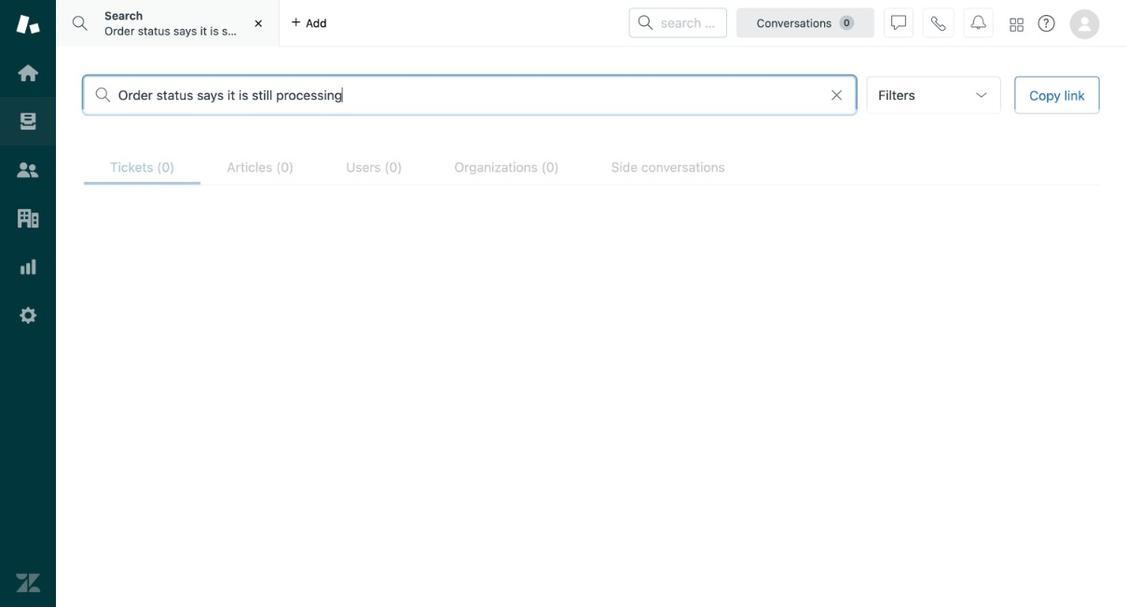 Task type: vqa. For each thing, say whether or not it's contained in the screenshot.
ROW
no



Task type: locate. For each thing, give the bounding box(es) containing it.
tab list
[[84, 148, 1100, 185]]

zendesk support image
[[16, 12, 40, 36]]

Search: text field
[[118, 87, 844, 103]]

tab
[[56, 0, 301, 47], [84, 148, 201, 184], [201, 148, 320, 184], [320, 148, 428, 184], [428, 148, 585, 184], [585, 148, 751, 184]]

admin image
[[16, 303, 40, 327]]

button displays agent's chat status as invisible. image
[[892, 15, 906, 30]]

organizations image
[[16, 206, 40, 230]]

customers image
[[16, 158, 40, 182]]

views image
[[16, 109, 40, 133]]

tabs tab list
[[56, 0, 677, 47]]

reporting image
[[16, 255, 40, 279]]

clear search image
[[829, 88, 844, 103]]

main element
[[0, 0, 56, 607]]

notifications image
[[971, 15, 986, 30]]



Task type: describe. For each thing, give the bounding box(es) containing it.
zendesk image
[[16, 571, 40, 595]]

zendesk products image
[[1011, 18, 1024, 31]]

get started image
[[16, 61, 40, 85]]

close image
[[249, 14, 268, 33]]

get help image
[[1038, 15, 1055, 32]]



